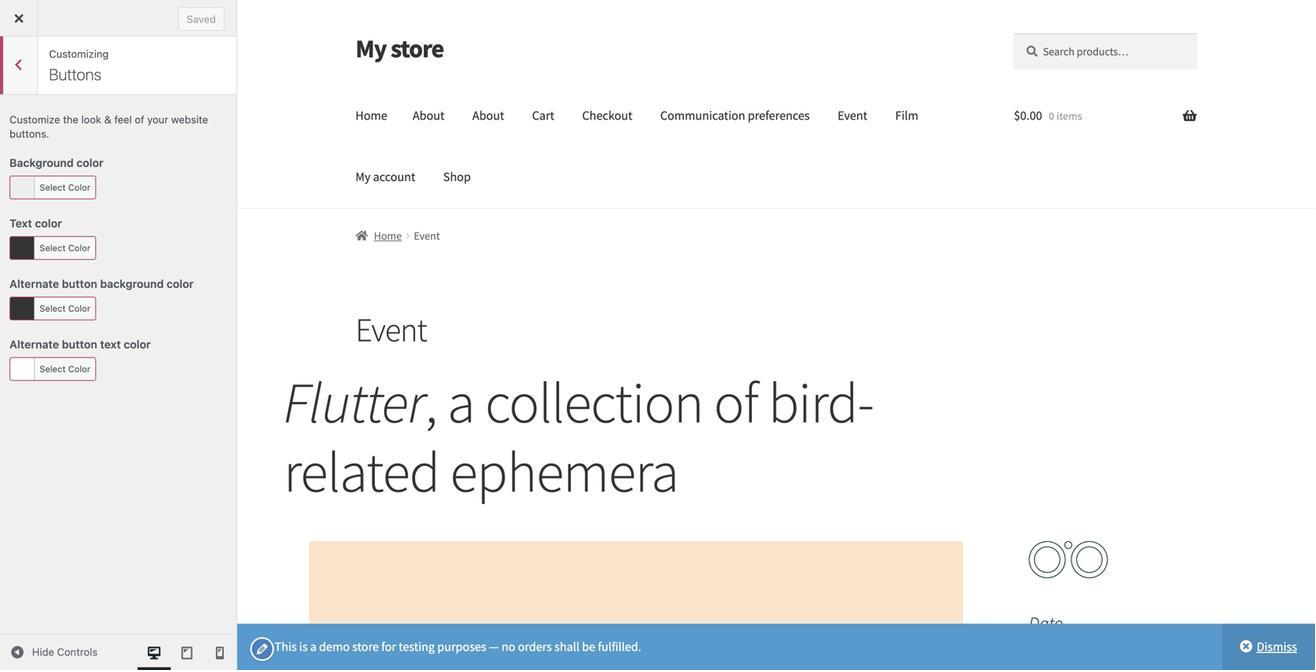 Task type: locate. For each thing, give the bounding box(es) containing it.
select color down 'text color'
[[40, 243, 90, 253]]

2 select from the top
[[40, 243, 66, 253]]

select
[[40, 182, 66, 193], [40, 243, 66, 253], [40, 303, 66, 314], [40, 364, 66, 374]]

2 select color from the top
[[40, 243, 90, 253]]

None submit
[[178, 7, 225, 31]]

alternate
[[9, 277, 59, 290], [9, 338, 59, 351]]

0 vertical spatial alternate
[[9, 277, 59, 290]]

select color for alternate button text color
[[40, 364, 90, 374]]

buttons
[[49, 65, 101, 83]]

customize the look & feel of your website buttons.
[[9, 114, 208, 140]]

0 vertical spatial button
[[62, 277, 97, 290]]

3 select from the top
[[40, 303, 66, 314]]

select for text color
[[40, 243, 66, 253]]

3 select color button from the top
[[9, 297, 96, 320]]

2 button from the top
[[62, 338, 97, 351]]

customizing
[[49, 48, 109, 60]]

background
[[100, 277, 164, 290]]

alternate button background color
[[9, 277, 194, 290]]

hide controls button
[[0, 635, 98, 670]]

color right the text
[[35, 217, 62, 230]]

text color
[[9, 217, 62, 230]]

button left background at top left
[[62, 277, 97, 290]]

select down background color
[[40, 182, 66, 193]]

select for alternate button background color
[[40, 303, 66, 314]]

1 vertical spatial button
[[62, 338, 97, 351]]

select down 'text color'
[[40, 243, 66, 253]]

1 select color button from the top
[[9, 176, 96, 199]]

button for text
[[62, 338, 97, 351]]

color
[[76, 156, 104, 169], [35, 217, 62, 230], [167, 277, 194, 290], [124, 338, 151, 351]]

select color for alternate button background color
[[40, 303, 90, 314]]

select color button
[[9, 176, 96, 199], [9, 236, 96, 260], [9, 297, 96, 320], [9, 357, 96, 381]]

select color button up alternate button text color
[[9, 297, 96, 320]]

1 select from the top
[[40, 182, 66, 193]]

select for background color
[[40, 182, 66, 193]]

&
[[104, 114, 112, 125]]

website
[[171, 114, 208, 125]]

select down alternate button text color
[[40, 364, 66, 374]]

2 alternate from the top
[[9, 338, 59, 351]]

select color button down background color
[[9, 176, 96, 199]]

color down alternate button background color
[[68, 303, 90, 314]]

color right text
[[124, 338, 151, 351]]

button for background
[[62, 277, 97, 290]]

select color button for alternate button text color
[[9, 357, 96, 381]]

color down customize the look & feel of your website buttons.
[[76, 156, 104, 169]]

1 color from the top
[[68, 182, 90, 193]]

4 select from the top
[[40, 364, 66, 374]]

color for text color
[[68, 243, 90, 253]]

3 color from the top
[[68, 303, 90, 314]]

1 button from the top
[[62, 277, 97, 290]]

2 select color button from the top
[[9, 236, 96, 260]]

4 color from the top
[[68, 364, 90, 374]]

select up alternate button text color
[[40, 303, 66, 314]]

select color
[[40, 182, 90, 193], [40, 243, 90, 253], [40, 303, 90, 314], [40, 364, 90, 374]]

alternate for alternate button text color
[[9, 338, 59, 351]]

4 select color from the top
[[40, 364, 90, 374]]

1 vertical spatial alternate
[[9, 338, 59, 351]]

4 select color button from the top
[[9, 357, 96, 381]]

select color for background color
[[40, 182, 90, 193]]

color down alternate button text color
[[68, 364, 90, 374]]

button
[[62, 277, 97, 290], [62, 338, 97, 351]]

button left text
[[62, 338, 97, 351]]

select color button for alternate button background color
[[9, 297, 96, 320]]

alternate down 'text color'
[[9, 277, 59, 290]]

customizing buttons
[[49, 48, 109, 83]]

select color button down 'text color'
[[9, 236, 96, 260]]

2 color from the top
[[68, 243, 90, 253]]

alternate left text
[[9, 338, 59, 351]]

select color button down alternate button text color
[[9, 357, 96, 381]]

select color down alternate button text color
[[40, 364, 90, 374]]

buttons.
[[9, 128, 49, 140]]

1 alternate from the top
[[9, 277, 59, 290]]

alternate for alternate button background color
[[9, 277, 59, 290]]

alternate button text color
[[9, 338, 151, 351]]

color up alternate button background color
[[68, 243, 90, 253]]

color down background color
[[68, 182, 90, 193]]

select color button for text color
[[9, 236, 96, 260]]

1 select color from the top
[[40, 182, 90, 193]]

3 select color from the top
[[40, 303, 90, 314]]

select color up alternate button text color
[[40, 303, 90, 314]]

select color down background color
[[40, 182, 90, 193]]

color
[[68, 182, 90, 193], [68, 243, 90, 253], [68, 303, 90, 314], [68, 364, 90, 374]]



Task type: describe. For each thing, give the bounding box(es) containing it.
background color
[[9, 156, 104, 169]]

your
[[147, 114, 168, 125]]

select for alternate button text color
[[40, 364, 66, 374]]

of
[[135, 114, 144, 125]]

color for alternate button text color
[[68, 364, 90, 374]]

select color button for background color
[[9, 176, 96, 199]]

hide controls
[[32, 646, 98, 658]]

look
[[81, 114, 101, 125]]

text
[[9, 217, 32, 230]]

the
[[63, 114, 78, 125]]

hide
[[32, 646, 54, 658]]

feel
[[114, 114, 132, 125]]

select color for text color
[[40, 243, 90, 253]]

color for background color
[[68, 182, 90, 193]]

background
[[9, 156, 74, 169]]

controls
[[57, 646, 98, 658]]

color for alternate button background color
[[68, 303, 90, 314]]

text
[[100, 338, 121, 351]]

customize
[[9, 114, 60, 125]]

color right background at top left
[[167, 277, 194, 290]]



Task type: vqa. For each thing, say whether or not it's contained in the screenshot.
Select Color related to Alternate button text color
yes



